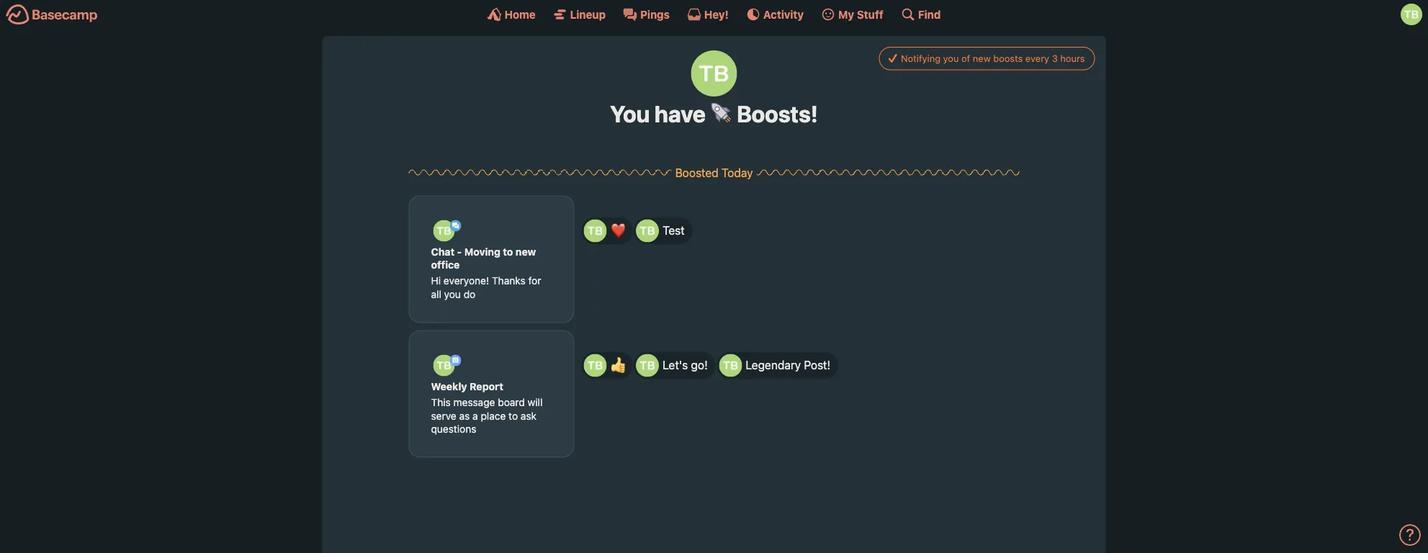Task type: vqa. For each thing, say whether or not it's contained in the screenshot.
THE NOV 20 element
no



Task type: locate. For each thing, give the bounding box(es) containing it.
test
[[663, 224, 685, 237]]

boosted today
[[675, 166, 753, 179]]

tim b. boosted the message with '👍' element
[[582, 352, 633, 379]]

new
[[973, 53, 991, 64], [516, 246, 536, 257]]

1 vertical spatial to
[[509, 410, 518, 422]]

lineup link
[[553, 7, 606, 22]]

do
[[464, 288, 476, 300]]

tim burton image
[[1401, 4, 1423, 25], [584, 219, 607, 242], [584, 354, 607, 377], [719, 354, 742, 377], [433, 355, 455, 376]]

0 vertical spatial you
[[943, 53, 959, 64]]

tim burton image inside the tim b. boosted the message with 'legendary post!' element
[[719, 354, 742, 377]]

hey! button
[[687, 7, 729, 22]]

1 vertical spatial new
[[516, 246, 536, 257]]

today element
[[722, 166, 753, 179]]

tim burton image inside tim b. boosted the chat with '❤️' element
[[584, 219, 607, 242]]

tim burton image inside tim b. boosted the chat with 'test' element
[[636, 219, 659, 242]]

chat
[[431, 246, 455, 257]]

tim burton image for 👍
[[584, 354, 607, 377]]

find button
[[901, 7, 941, 22]]

home
[[505, 8, 536, 21]]

new up for
[[516, 246, 536, 257]]

you
[[943, 53, 959, 64], [444, 288, 461, 300]]

new inside chat - moving to new office hi everyone! thanks for all you do
[[516, 246, 536, 257]]

tim burton image left let's
[[636, 354, 659, 377]]

tim b. boosted the message with 'let's go!' element
[[634, 352, 716, 379]]

new right of
[[973, 53, 991, 64]]

weekly report this message board will serve as a place to ask questions
[[431, 380, 543, 435]]

of
[[962, 53, 970, 64]]

chat - moving to new office hi everyone! thanks for all you do
[[431, 246, 541, 300]]

will
[[528, 397, 543, 408]]

tim burton image inside tim b. boosted the message with '👍' element
[[584, 354, 607, 377]]

to right moving
[[503, 246, 513, 257]]

stuff
[[857, 8, 884, 21]]

tim burton image for you have
[[691, 50, 737, 97]]

activity
[[763, 8, 804, 21]]

you right all
[[444, 288, 461, 300]]

1 vertical spatial you
[[444, 288, 461, 300]]

0 horizontal spatial new
[[516, 246, 536, 257]]

for boosts report image
[[450, 220, 461, 231]]

0 vertical spatial new
[[973, 53, 991, 64]]

moving
[[464, 246, 501, 257]]

to
[[503, 246, 513, 257], [509, 410, 518, 422]]

ask
[[521, 410, 537, 422]]

tim burton image left test
[[636, 219, 659, 242]]

hours
[[1060, 53, 1085, 64]]

tim burton image
[[691, 50, 737, 97], [636, 219, 659, 242], [433, 220, 455, 242], [636, 354, 659, 377]]

tim burton image inside tim b. boosted the message with 'let's go!' element
[[636, 354, 659, 377]]

board
[[498, 397, 525, 408]]

0 horizontal spatial you
[[444, 288, 461, 300]]

1 horizontal spatial you
[[943, 53, 959, 64]]

to down board
[[509, 410, 518, 422]]

every
[[1026, 53, 1050, 64]]

you
[[610, 100, 650, 127]]

my stuff button
[[821, 7, 884, 22]]

3
[[1052, 53, 1058, 64]]

0 vertical spatial to
[[503, 246, 513, 257]]

tim burton image for let's go!
[[636, 354, 659, 377]]

tim burton image for ❤️
[[584, 219, 607, 242]]

tim b. boosted the chat with 'test' element
[[634, 217, 693, 244]]

you inside chat - moving to new office hi everyone! thanks for all you do
[[444, 288, 461, 300]]

for boosts report image
[[450, 355, 461, 366]]

you have
[[610, 100, 710, 127]]

tim burton image up 'have'
[[691, 50, 737, 97]]

a
[[473, 410, 478, 422]]

you left of
[[943, 53, 959, 64]]

1 horizontal spatial new
[[973, 53, 991, 64]]

tim b. boosted the message with 'legendary post!' element
[[717, 352, 839, 379]]

my
[[838, 8, 854, 21]]



Task type: describe. For each thing, give the bounding box(es) containing it.
all
[[431, 288, 441, 300]]

let's
[[663, 358, 688, 372]]

tim b. boosted the chat with '❤️' element
[[582, 217, 633, 244]]

legendary
[[746, 358, 801, 372]]

hey!
[[704, 8, 729, 21]]

legendary post!
[[746, 358, 831, 372]]

serve
[[431, 410, 457, 422]]

go!
[[691, 358, 708, 372]]

hi
[[431, 275, 441, 287]]

let's go!
[[663, 358, 708, 372]]

boosts!
[[732, 100, 818, 127]]

pings button
[[623, 7, 670, 22]]

tim burton image for test
[[636, 219, 659, 242]]

❤️
[[610, 222, 625, 239]]

post!
[[804, 358, 831, 372]]

to inside chat - moving to new office hi everyone! thanks for all you do
[[503, 246, 513, 257]]

home link
[[487, 7, 536, 22]]

notifying you of new boosts every 3 hours
[[901, 53, 1085, 64]]

today
[[722, 166, 753, 179]]

to inside weekly report this message board will serve as a place to ask questions
[[509, 410, 518, 422]]

main element
[[0, 0, 1428, 28]]

as
[[459, 410, 470, 422]]

lineup
[[570, 8, 606, 21]]

new inside notifying you of new boosts every 3 hours button
[[973, 53, 991, 64]]

this
[[431, 397, 451, 408]]

place
[[481, 410, 506, 422]]

weekly
[[431, 380, 467, 392]]

questions
[[431, 423, 476, 435]]

have
[[655, 100, 706, 127]]

tim burton image for legendary post!
[[719, 354, 742, 377]]

notifying you of new boosts every 3 hours button
[[879, 47, 1095, 70]]

boosts
[[993, 53, 1023, 64]]

everyone!
[[444, 275, 489, 287]]

my stuff
[[838, 8, 884, 21]]

-
[[457, 246, 462, 257]]

pings
[[640, 8, 670, 21]]

report
[[470, 380, 503, 392]]

notifying
[[901, 53, 941, 64]]

boosted
[[675, 166, 719, 179]]

switch accounts image
[[6, 4, 98, 26]]

thanks
[[492, 275, 526, 287]]

for
[[528, 275, 541, 287]]

👍
[[610, 357, 625, 374]]

tim burton image inside main element
[[1401, 4, 1423, 25]]

tim burton image up chat
[[433, 220, 455, 242]]

message
[[453, 397, 495, 408]]

you inside notifying you of new boosts every 3 hours button
[[943, 53, 959, 64]]

activity link
[[746, 7, 804, 22]]

office
[[431, 259, 460, 271]]

find
[[918, 8, 941, 21]]



